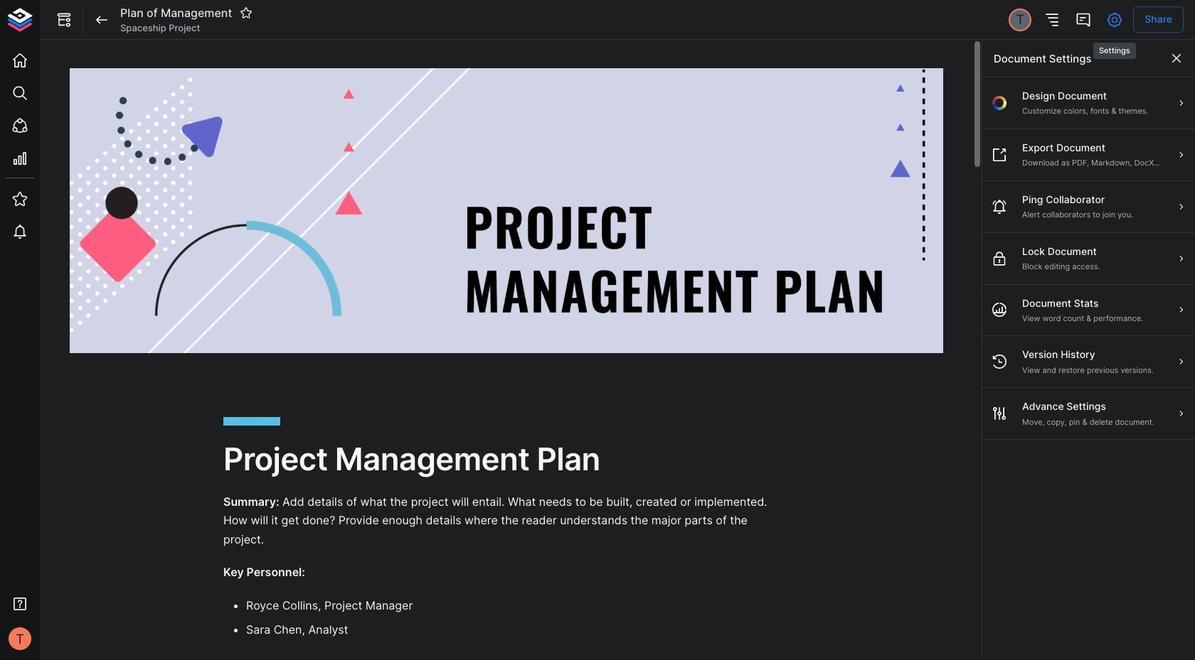 Task type: vqa. For each thing, say whether or not it's contained in the screenshot.
This document is locked "image"
no



Task type: locate. For each thing, give the bounding box(es) containing it.
comments image
[[1075, 11, 1092, 28]]

tooltip
[[1092, 33, 1137, 61]]

show wiki image
[[55, 11, 73, 28]]

settings image
[[1106, 11, 1123, 28]]

favorite image
[[240, 7, 253, 19]]



Task type: describe. For each thing, give the bounding box(es) containing it.
go back image
[[93, 11, 110, 28]]

table of contents image
[[1044, 11, 1061, 28]]



